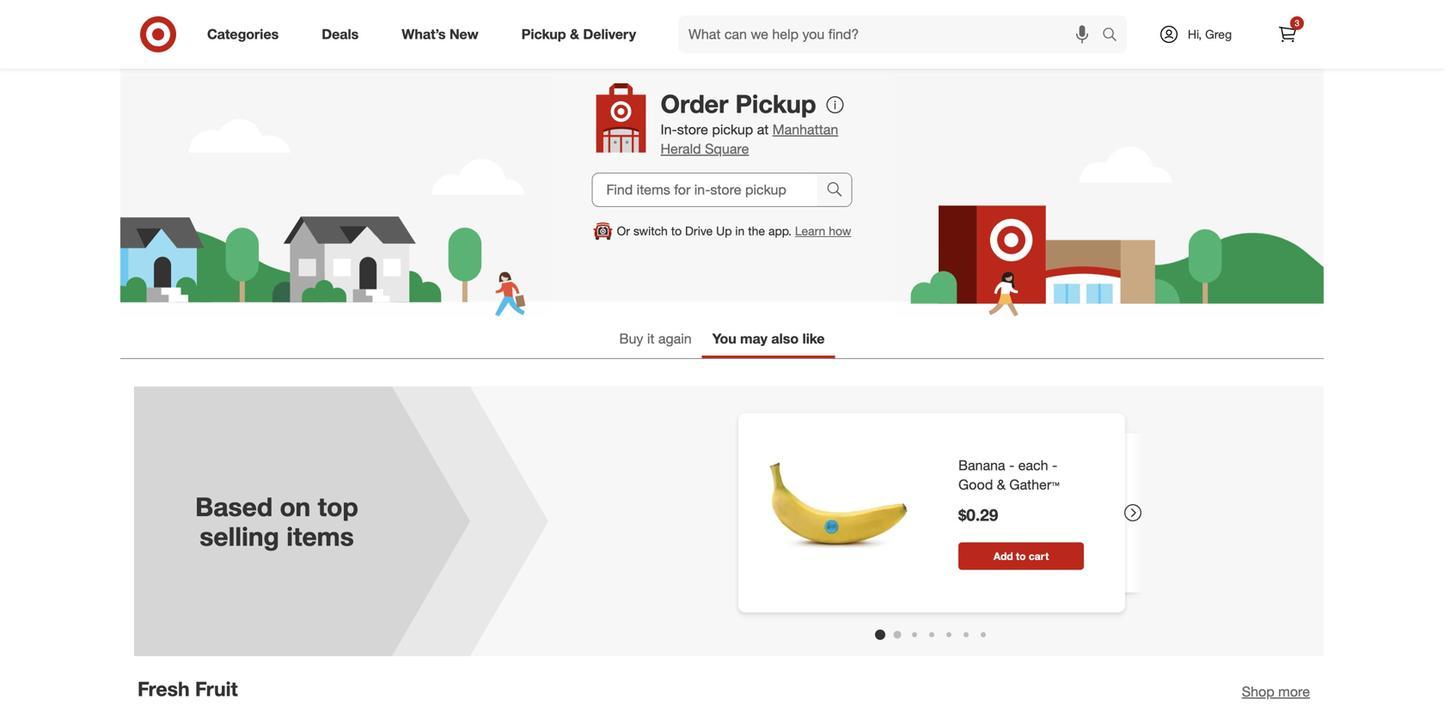 Task type: vqa. For each thing, say whether or not it's contained in the screenshot.
Women's Hooded Love Sweatshirt - A New day™
no



Task type: locate. For each thing, give the bounding box(es) containing it.
to
[[671, 223, 682, 239], [1016, 550, 1026, 563]]

banana
[[959, 457, 1006, 474]]

1 - from the left
[[1009, 457, 1015, 474]]

to right add
[[1016, 550, 1026, 563]]

to left drive
[[671, 223, 682, 239]]

how
[[829, 223, 851, 239]]

cart
[[1029, 550, 1049, 563]]

1 vertical spatial &
[[997, 477, 1006, 493]]

in-
[[661, 121, 677, 138]]

it
[[647, 331, 655, 347]]

good
[[959, 477, 993, 493]]

pickup up at
[[736, 89, 816, 119]]

fresh fruit
[[138, 677, 238, 701]]

1 vertical spatial to
[[1016, 550, 1026, 563]]

- right each
[[1052, 457, 1058, 474]]

2 - from the left
[[1052, 457, 1058, 474]]

to inside "$0.29 add to cart"
[[1016, 550, 1026, 563]]

0 vertical spatial to
[[671, 223, 682, 239]]

drive
[[685, 223, 713, 239]]

banana - each - good & gather™ link
[[959, 456, 1084, 495]]

greg
[[1205, 27, 1232, 42]]

0 horizontal spatial -
[[1009, 457, 1015, 474]]

0 vertical spatial &
[[570, 26, 579, 43]]

in
[[735, 223, 745, 239]]

3
[[1295, 18, 1300, 28]]

1 vertical spatial pickup
[[736, 89, 816, 119]]

& left 'delivery'
[[570, 26, 579, 43]]

fresh
[[138, 677, 190, 701]]

may
[[740, 331, 768, 347]]

pickup
[[522, 26, 566, 43], [736, 89, 816, 119]]

0 horizontal spatial &
[[570, 26, 579, 43]]

1 horizontal spatial &
[[997, 477, 1006, 493]]

1 horizontal spatial to
[[1016, 550, 1026, 563]]

in-store pickup at
[[661, 121, 773, 138]]

- left each
[[1009, 457, 1015, 474]]

0 horizontal spatial pickup
[[522, 26, 566, 43]]

buy it again link
[[609, 322, 702, 358]]

learn how button
[[795, 223, 851, 240]]

& right good
[[997, 477, 1006, 493]]

& inside banana - each - good & gather™
[[997, 477, 1006, 493]]

you may also like link
[[702, 322, 835, 358]]

based on top selling items
[[195, 491, 358, 552]]

add to cart button
[[959, 543, 1084, 571]]

each
[[1019, 457, 1049, 474]]

or
[[617, 223, 630, 239]]

switch
[[633, 223, 668, 239]]

at
[[757, 121, 769, 138]]

what's new link
[[387, 15, 500, 53]]

$0.29
[[959, 505, 998, 525]]

banana - each - good & gather™
[[959, 457, 1060, 493]]

0 vertical spatial pickup
[[522, 26, 566, 43]]

What can we help you find? suggestions appear below search field
[[678, 15, 1106, 53]]

-
[[1009, 457, 1015, 474], [1052, 457, 1058, 474]]

0 horizontal spatial to
[[671, 223, 682, 239]]

pickup left 'delivery'
[[522, 26, 566, 43]]

banana - each - good & gather™ image
[[752, 427, 924, 599], [752, 427, 924, 599]]

buy
[[619, 331, 643, 347]]

buy it again
[[619, 331, 692, 347]]

fruit
[[195, 677, 238, 701]]

hi, greg
[[1188, 27, 1232, 42]]

delivery
[[583, 26, 636, 43]]

categories link
[[193, 15, 300, 53]]

&
[[570, 26, 579, 43], [997, 477, 1006, 493]]

1 horizontal spatial -
[[1052, 457, 1058, 474]]



Task type: describe. For each thing, give the bounding box(es) containing it.
$0.29 add to cart
[[959, 505, 1049, 563]]

3 link
[[1269, 15, 1307, 53]]

app.
[[769, 223, 792, 239]]

to for or
[[671, 223, 682, 239]]

on
[[280, 491, 311, 523]]

search button
[[1094, 15, 1136, 57]]

you
[[712, 331, 737, 347]]

the
[[748, 223, 765, 239]]

like
[[803, 331, 825, 347]]

items
[[286, 521, 354, 552]]

1 horizontal spatial pickup
[[736, 89, 816, 119]]

manhattan
[[773, 121, 839, 138]]

manhattan herald square
[[661, 121, 839, 157]]

top
[[318, 491, 358, 523]]

what's new
[[402, 26, 479, 43]]

order
[[661, 89, 729, 119]]

shop more
[[1242, 684, 1310, 700]]

pickup & delivery
[[522, 26, 636, 43]]

selling
[[200, 521, 279, 552]]

or switch to drive up in the app. learn how
[[617, 223, 851, 239]]

deals
[[322, 26, 359, 43]]

also
[[772, 331, 799, 347]]

square
[[705, 141, 749, 157]]

shop
[[1242, 684, 1275, 700]]

based
[[195, 491, 273, 523]]

up
[[716, 223, 732, 239]]

Find items for in-store pickup search field
[[593, 174, 817, 206]]

learn
[[795, 223, 826, 239]]

again
[[658, 331, 692, 347]]

new
[[450, 26, 479, 43]]

add
[[994, 550, 1013, 563]]

herald
[[661, 141, 701, 157]]

order pickup
[[661, 89, 816, 119]]

to for $0.29
[[1016, 550, 1026, 563]]

gather™
[[1010, 477, 1060, 493]]

shop more button
[[1242, 682, 1310, 702]]

pickup & delivery link
[[507, 15, 658, 53]]

you may also like
[[712, 331, 825, 347]]

search
[[1094, 28, 1136, 44]]

pickup
[[712, 121, 753, 138]]

more
[[1279, 684, 1310, 700]]

deals link
[[307, 15, 380, 53]]

hi,
[[1188, 27, 1202, 42]]

store
[[677, 121, 708, 138]]

categories
[[207, 26, 279, 43]]

what's
[[402, 26, 446, 43]]



